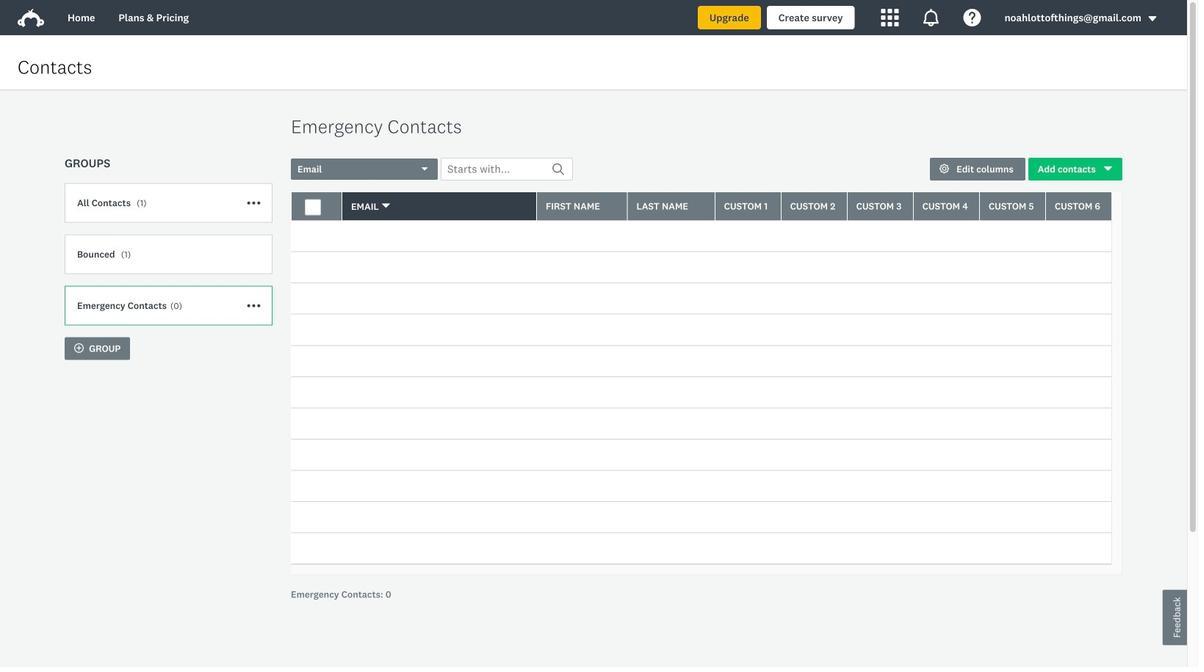 Task type: describe. For each thing, give the bounding box(es) containing it.
2 products icon image from the left
[[922, 9, 940, 26]]

dropdown arrow image
[[1147, 14, 1158, 24]]

1 products icon image from the left
[[881, 9, 899, 26]]

surveymonkey logo image
[[18, 9, 44, 27]]

Starts with... text field
[[441, 158, 573, 181]]



Task type: locate. For each thing, give the bounding box(es) containing it.
help icon image
[[963, 9, 981, 26]]

products icon image
[[881, 9, 899, 26], [922, 9, 940, 26]]

1 horizontal spatial products icon image
[[922, 9, 940, 26]]

0 horizontal spatial products icon image
[[881, 9, 899, 26]]



Task type: vqa. For each thing, say whether or not it's contained in the screenshot.
rewards image
no



